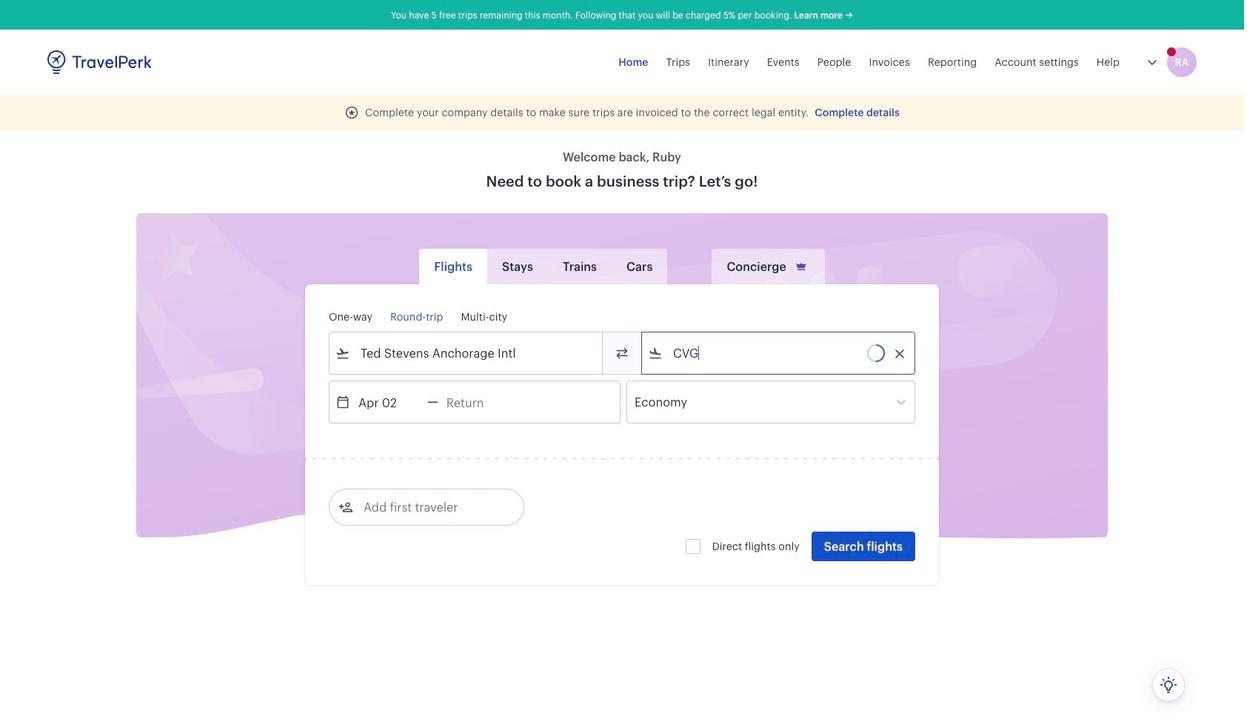 Task type: locate. For each thing, give the bounding box(es) containing it.
Depart text field
[[350, 381, 427, 423]]

Return text field
[[438, 381, 515, 423]]

To search field
[[663, 341, 896, 365]]

Add first traveler search field
[[353, 496, 507, 519]]



Task type: vqa. For each thing, say whether or not it's contained in the screenshot.
ADD FIRST TRAVELER search field
yes



Task type: describe. For each thing, give the bounding box(es) containing it.
From search field
[[350, 341, 583, 365]]



